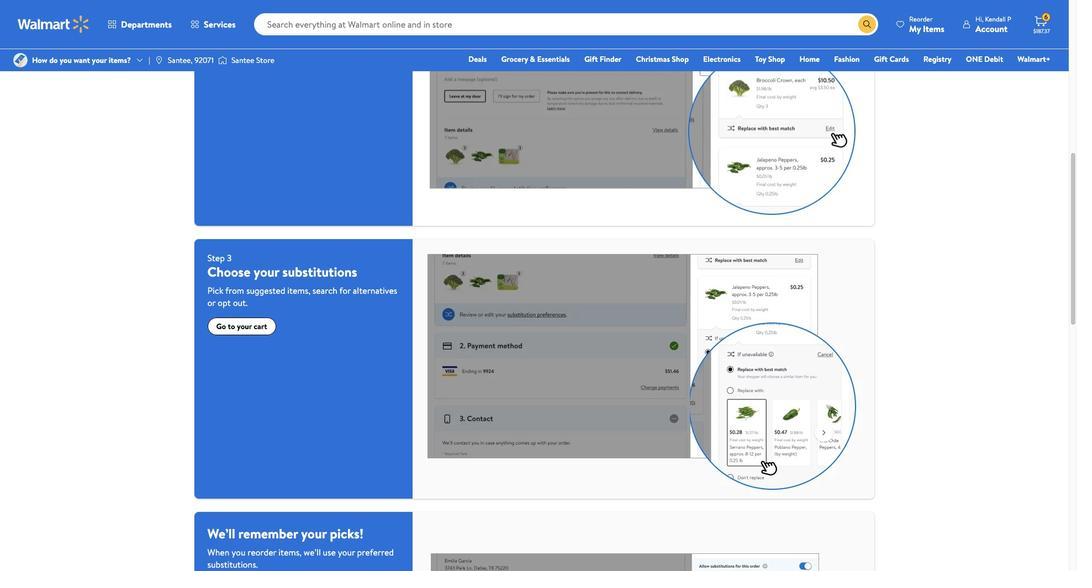 Task type: locate. For each thing, give the bounding box(es) containing it.
santee store
[[231, 55, 274, 66]]

santee
[[231, 55, 254, 66]]

1 go to your cart link from the top
[[207, 45, 276, 63]]

gift
[[584, 54, 598, 65], [874, 54, 888, 65]]

1 next from the left
[[258, 12, 275, 24]]

your right want
[[92, 55, 107, 66]]

1 vertical spatial items,
[[279, 547, 302, 559]]

0 horizontal spatial you
[[60, 55, 72, 66]]

cards
[[890, 54, 909, 65]]

 image left how
[[13, 53, 28, 67]]

Walmart Site-Wide search field
[[254, 13, 878, 35]]

go to your cart link down "out."
[[207, 318, 276, 336]]

1 vertical spatial you
[[232, 547, 246, 559]]

 image
[[13, 53, 28, 67], [218, 55, 227, 66]]

1 horizontal spatial  image
[[218, 55, 227, 66]]

home link
[[795, 53, 825, 65]]

walmart+ link
[[1013, 53, 1056, 65]]

2 shop from the left
[[768, 54, 785, 65]]

 image for how do you want your items?
[[13, 53, 28, 67]]

grocery & essentials
[[501, 54, 570, 65]]

preferred
[[357, 547, 394, 559]]

hi,
[[976, 14, 984, 23]]

out.
[[233, 297, 248, 309]]

for
[[339, 285, 351, 297]]

alternatives
[[353, 285, 397, 297]]

1 vertical spatial go to your cart link
[[207, 318, 276, 336]]

your down "out."
[[237, 321, 252, 332]]

1 horizontal spatial you
[[232, 547, 246, 559]]

 image
[[155, 56, 163, 65]]

0 vertical spatial go to your cart link
[[207, 45, 276, 63]]

cart
[[254, 48, 267, 60], [254, 321, 267, 332]]

0 vertical spatial go to your cart
[[216, 48, 267, 60]]

0 horizontal spatial gift
[[584, 54, 598, 65]]

items?
[[109, 55, 131, 66]]

0 vertical spatial go
[[216, 48, 226, 60]]

opt
[[218, 297, 231, 309]]

items, left we'll
[[279, 547, 302, 559]]

toy shop
[[755, 54, 785, 65]]

your
[[237, 48, 252, 60], [92, 55, 107, 66], [254, 263, 279, 281], [237, 321, 252, 332], [301, 524, 327, 543], [338, 547, 355, 559]]

christmas
[[636, 54, 670, 65]]

registry
[[924, 54, 952, 65]]

fashion link
[[829, 53, 865, 65]]

go down opt
[[216, 321, 226, 332]]

we'll
[[207, 524, 235, 543]]

1 vertical spatial go
[[216, 321, 226, 332]]

2 go from the top
[[216, 321, 226, 332]]

step 3 choose your substitutions pick from suggested items, search for alternatives or opt out.
[[207, 252, 397, 309]]

2 go to your cart from the top
[[216, 321, 267, 332]]

items, left search on the left of the page
[[287, 285, 311, 297]]

1 shop from the left
[[672, 54, 689, 65]]

step
[[207, 252, 225, 264]]

next
[[258, 12, 275, 24], [381, 12, 398, 24]]

select "edit" next to each item to choose the next best match.
[[207, 12, 398, 36]]

go to your cart down match.
[[216, 48, 267, 60]]

shop for toy shop
[[768, 54, 785, 65]]

items,
[[287, 285, 311, 297], [279, 547, 302, 559]]

 image right 92071
[[218, 55, 227, 66]]

0 vertical spatial cart
[[254, 48, 267, 60]]

to down opt
[[228, 321, 235, 332]]

shop right toy
[[768, 54, 785, 65]]

to
[[277, 12, 285, 24], [327, 12, 335, 24], [228, 48, 235, 60], [228, 321, 235, 332]]

1 horizontal spatial shop
[[768, 54, 785, 65]]

1 gift from the left
[[584, 54, 598, 65]]

santee,
[[168, 55, 193, 66]]

shop
[[672, 54, 689, 65], [768, 54, 785, 65]]

1 horizontal spatial gift
[[874, 54, 888, 65]]

your up we'll
[[301, 524, 327, 543]]

want
[[74, 55, 90, 66]]

your up the suggested on the left of the page
[[254, 263, 279, 281]]

select
[[207, 12, 231, 24]]

go right 92071
[[216, 48, 226, 60]]

1 vertical spatial go to your cart
[[216, 321, 267, 332]]

go to your cart link
[[207, 45, 276, 63], [207, 318, 276, 336]]

0 vertical spatial you
[[60, 55, 72, 66]]

items
[[923, 22, 945, 35]]

shop for christmas shop
[[672, 54, 689, 65]]

you inside the we'll remember your picks! when you reorder items, we'll use your preferred substitutions.
[[232, 547, 246, 559]]

cart down the suggested on the left of the page
[[254, 321, 267, 332]]

shop right 'christmas'
[[672, 54, 689, 65]]

each
[[287, 12, 305, 24]]

hi, kendall p account
[[976, 14, 1012, 35]]

gift left cards
[[874, 54, 888, 65]]

1 vertical spatial cart
[[254, 321, 267, 332]]

store
[[256, 55, 274, 66]]

remember
[[238, 524, 298, 543]]

reorder
[[248, 547, 276, 559]]

go
[[216, 48, 226, 60], [216, 321, 226, 332]]

or
[[207, 297, 216, 309]]

go to your cart down "out."
[[216, 321, 267, 332]]

0 horizontal spatial shop
[[672, 54, 689, 65]]

cart down "edit"
[[254, 48, 267, 60]]

departments
[[121, 18, 172, 30]]

reorder my items
[[909, 14, 945, 35]]

how do you want your items?
[[32, 55, 131, 66]]

your left store
[[237, 48, 252, 60]]

next right "edit"
[[258, 12, 275, 24]]

0 vertical spatial items,
[[287, 285, 311, 297]]

you right when
[[232, 547, 246, 559]]

next right the
[[381, 12, 398, 24]]

go to your cart link down match.
[[207, 45, 276, 63]]

picks!
[[330, 524, 364, 543]]

gift left finder
[[584, 54, 598, 65]]

you
[[60, 55, 72, 66], [232, 547, 246, 559]]

2 gift from the left
[[874, 54, 888, 65]]

one
[[966, 54, 983, 65]]

to right item
[[327, 12, 335, 24]]

0 horizontal spatial  image
[[13, 53, 28, 67]]

services button
[[181, 11, 245, 38]]

electronics
[[703, 54, 741, 65]]

2 cart from the top
[[254, 321, 267, 332]]

6 $187.37
[[1034, 12, 1050, 35]]

gift for gift cards
[[874, 54, 888, 65]]

0 horizontal spatial next
[[258, 12, 275, 24]]

you right do
[[60, 55, 72, 66]]

p
[[1008, 14, 1012, 23]]

go to your cart
[[216, 48, 267, 60], [216, 321, 267, 332]]

1 horizontal spatial next
[[381, 12, 398, 24]]

kendall
[[985, 14, 1006, 23]]

1 cart from the top
[[254, 48, 267, 60]]



Task type: vqa. For each thing, say whether or not it's contained in the screenshot.
the top 'Items,'
yes



Task type: describe. For each thing, give the bounding box(es) containing it.
best
[[207, 24, 224, 36]]

toy
[[755, 54, 766, 65]]

$187.37
[[1034, 27, 1050, 35]]

grocery & essentials link
[[496, 53, 575, 65]]

christmas shop
[[636, 54, 689, 65]]

debit
[[985, 54, 1003, 65]]

6
[[1045, 12, 1048, 22]]

2 go to your cart link from the top
[[207, 318, 276, 336]]

1 go to your cart from the top
[[216, 48, 267, 60]]

toy shop link
[[750, 53, 790, 65]]

pick
[[207, 285, 223, 297]]

gift cards link
[[869, 53, 914, 65]]

we'll remember your picks! when you reorder items, we'll use your preferred substitutions.
[[207, 524, 394, 571]]

1 go from the top
[[216, 48, 226, 60]]

to left each
[[277, 12, 285, 24]]

when
[[207, 547, 229, 559]]

walmart image
[[18, 15, 90, 33]]

walmart+
[[1018, 54, 1051, 65]]

deals link
[[464, 53, 492, 65]]

|
[[149, 55, 150, 66]]

from
[[225, 285, 244, 297]]

"edit"
[[233, 12, 256, 24]]

use
[[323, 547, 336, 559]]

choose
[[337, 12, 365, 24]]

your inside step 3 choose your substitutions pick from suggested items, search for alternatives or opt out.
[[254, 263, 279, 281]]

santee, 92071
[[168, 55, 214, 66]]

how
[[32, 55, 47, 66]]

do
[[49, 55, 58, 66]]

finder
[[600, 54, 622, 65]]

we'll
[[304, 547, 321, 559]]

one debit
[[966, 54, 1003, 65]]

gift finder
[[584, 54, 622, 65]]

substitutions
[[282, 263, 357, 281]]

2 next from the left
[[381, 12, 398, 24]]

3
[[227, 252, 232, 264]]

Search search field
[[254, 13, 878, 35]]

deals
[[468, 54, 487, 65]]

items, inside the we'll remember your picks! when you reorder items, we'll use your preferred substitutions.
[[279, 547, 302, 559]]

your right 'use'
[[338, 547, 355, 559]]

&
[[530, 54, 535, 65]]

gift finder link
[[579, 53, 627, 65]]

grocery
[[501, 54, 528, 65]]

gift cards
[[874, 54, 909, 65]]

choose
[[207, 263, 251, 281]]

electronics link
[[698, 53, 746, 65]]

search icon image
[[863, 20, 872, 29]]

reorder
[[909, 14, 933, 23]]

 image for santee store
[[218, 55, 227, 66]]

substitutions.
[[207, 559, 258, 571]]

to down match.
[[228, 48, 235, 60]]

match.
[[226, 24, 252, 36]]

gift for gift finder
[[584, 54, 598, 65]]

registry link
[[919, 53, 957, 65]]

suggested
[[246, 285, 285, 297]]

christmas shop link
[[631, 53, 694, 65]]

search
[[313, 285, 337, 297]]

departments button
[[98, 11, 181, 38]]

item
[[308, 12, 325, 24]]

essentials
[[537, 54, 570, 65]]

one debit link
[[961, 53, 1008, 65]]

my
[[909, 22, 921, 35]]

home
[[800, 54, 820, 65]]

fashion
[[834, 54, 860, 65]]

account
[[976, 22, 1008, 35]]

items, inside step 3 choose your substitutions pick from suggested items, search for alternatives or opt out.
[[287, 285, 311, 297]]

92071
[[195, 55, 214, 66]]

services
[[204, 18, 236, 30]]

the
[[367, 12, 379, 24]]



